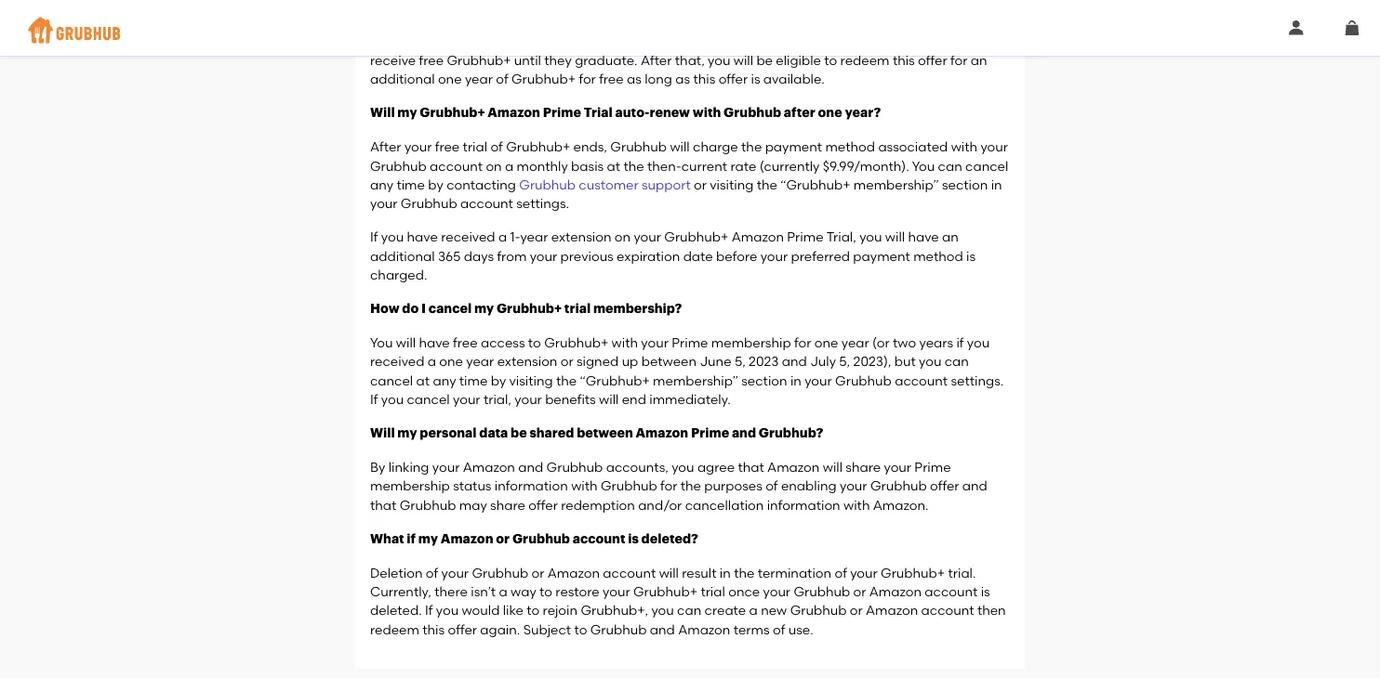 Task type: describe. For each thing, give the bounding box(es) containing it.
use.
[[788, 622, 814, 638]]

deleted?
[[641, 533, 698, 546]]

signed
[[577, 354, 619, 370]]

purposes
[[704, 479, 762, 494]]

your right enabling on the bottom right
[[840, 479, 867, 494]]

to right continue
[[968, 33, 981, 49]]

for inside you will have free access to grubhub+ with your prime membership for one year (or two years if you received a one year extension or signed up between june 5, 2023 and july 5, 2023), but you can cancel at any time by visiting the "grubhub+ membership" section in your grubhub account settings. if you cancel your trial, your benefits will end immediately.
[[794, 335, 811, 351]]

prime left the trial
[[543, 107, 581, 120]]

if inside if you have received a 1-year extension on your grubhub+ amazon prime trial, you will have an additional 365 days from your previous expiration date before your preferred payment method is charged.
[[370, 229, 378, 245]]

1-
[[510, 229, 520, 245]]

you up charged.
[[381, 229, 404, 245]]

of right "termination"
[[835, 565, 847, 581]]

account inside you will have free access to grubhub+ with your prime membership for one year (or two years if you received a one year extension or signed up between june 5, 2023 and july 5, 2023), but you can cancel at any time by visiting the "grubhub+ membership" section in your grubhub account settings. if you cancel your trial, your benefits will end immediately.
[[895, 373, 948, 389]]

the inside or visiting the "grubhub+ membership" section in your grubhub account settings.
[[757, 177, 777, 193]]

redeemed
[[641, 33, 706, 49]]

your right before
[[761, 248, 788, 264]]

currently,
[[370, 584, 431, 600]]

payment inside after your free  trial of grubhub+ ends, grubhub will charge the payment method associated with your grubhub account on a monthly basis at the then-current rate (currently $9.99/month). you can cancel any time by contacting
[[765, 139, 822, 155]]

you up by
[[381, 392, 404, 408]]

amazon inside if you have received a 1-year extension on your grubhub+ amazon prime trial, you will have an additional 365 days from your previous expiration date before your preferred payment method is charged.
[[732, 229, 784, 245]]

with inside you will have free access to grubhub+ with your prime membership for one year (or two years if you received a one year extension or signed up between june 5, 2023 and july 5, 2023), but you can cancel at any time by visiting the "grubhub+ membership" section in your grubhub account settings. if you cancel your trial, your benefits will end immediately.
[[612, 335, 638, 351]]

grubhub+ down 'they'
[[512, 71, 576, 87]]

trial
[[584, 107, 613, 120]]

(or
[[872, 335, 890, 351]]

1 student from the left
[[410, 33, 460, 49]]

to right 'like'
[[527, 603, 540, 619]]

my up linking
[[397, 427, 417, 440]]

eligible
[[776, 52, 821, 68]]

1 vertical spatial share
[[490, 498, 525, 513]]

my right what
[[418, 533, 438, 546]]

any inside after your free  trial of grubhub+ ends, grubhub will charge the payment method associated with your grubhub account on a monthly basis at the then-current rate (currently $9.99/month). you can cancel any time by contacting
[[370, 177, 393, 193]]

after inside the prime student members who have already redeemed the grubhub+ student offer will continue to receive free grubhub+ until they graduate. after that, you will be eligible to redeem this offer for an additional one year of grubhub+ for free as long as this offer is available.
[[641, 52, 672, 68]]

days
[[464, 248, 494, 264]]

you inside the by linking your amazon and grubhub accounts, you agree that amazon will share your prime membership status information with grubhub for the purposes of enabling your grubhub offer and that grubhub may share offer redemption and/or cancellation information with amazon.
[[672, 460, 694, 476]]

benefits
[[545, 392, 596, 408]]

subject
[[523, 622, 571, 638]]

the inside you will have free access to grubhub+ with your prime membership for one year (or two years if you received a one year extension or signed up between june 5, 2023 and july 5, 2023), but you can cancel at any time by visiting the "grubhub+ membership" section in your grubhub account settings. if you cancel your trial, your benefits will end immediately.
[[556, 373, 577, 389]]

your down july
[[805, 373, 832, 389]]

if you have received a 1-year extension on your grubhub+ amazon prime trial, you will have an additional 365 days from your previous expiration date before your preferred payment method is charged.
[[370, 229, 976, 283]]

by linking your amazon and grubhub accounts, you agree that amazon will share your prime membership status information with grubhub for the purposes of enabling your grubhub offer and that grubhub may share offer redemption and/or cancellation information with amazon.
[[370, 460, 988, 513]]

will for will my grubhub+ amazon prime trial auto-renew with grubhub after one year?
[[370, 107, 395, 120]]

immediately.
[[649, 392, 731, 408]]

your right associated
[[981, 139, 1008, 155]]

terms
[[734, 622, 770, 638]]

accounts,
[[606, 460, 669, 476]]

0 horizontal spatial that
[[370, 498, 397, 513]]

(currently
[[760, 158, 820, 174]]

to right 'eligible'
[[824, 52, 837, 68]]

is inside if you have received a 1-year extension on your grubhub+ amazon prime trial, you will have an additional 365 days from your previous expiration date before your preferred payment method is charged.
[[966, 248, 976, 264]]

your up amazon.
[[884, 460, 911, 476]]

2 small image from the left
[[1345, 20, 1360, 35]]

there
[[435, 584, 468, 600]]

by inside you will have free access to grubhub+ with your prime membership for one year (or two years if you received a one year extension or signed up between june 5, 2023 and july 5, 2023), but you can cancel at any time by visiting the "grubhub+ membership" section in your grubhub account settings. if you cancel your trial, your benefits will end immediately.
[[491, 373, 506, 389]]

members
[[463, 33, 523, 49]]

your right from
[[530, 248, 557, 264]]

up
[[622, 354, 638, 370]]

2023
[[749, 354, 779, 370]]

time inside you will have free access to grubhub+ with your prime membership for one year (or two years if you received a one year extension or signed up between june 5, 2023 and july 5, 2023), but you can cancel at any time by visiting the "grubhub+ membership" section in your grubhub account settings. if you cancel your trial, your benefits will end immediately.
[[459, 373, 488, 389]]

redemption
[[561, 498, 635, 513]]

grubhub+ inside after your free  trial of grubhub+ ends, grubhub will charge the payment method associated with your grubhub account on a monthly basis at the then-current rate (currently $9.99/month). you can cancel any time by contacting
[[506, 139, 570, 155]]

on inside after your free  trial of grubhub+ ends, grubhub will charge the payment method associated with your grubhub account on a monthly basis at the then-current rate (currently $9.99/month). you can cancel any time by contacting
[[486, 158, 502, 174]]

you right grubhub+,
[[651, 603, 674, 619]]

and inside deletion of your grubhub or amazon account will result in the termination of your grubhub+ trial. currently, there isn't a way to restore your grubhub+ trial once your grubhub or amazon account is deleted. if you would like to rejoin grubhub+, you can create a new grubhub or amazon account then redeem this offer again. subject to grubhub and amazon terms of use.
[[650, 622, 675, 638]]

a up terms
[[749, 603, 758, 619]]

auto-
[[615, 107, 650, 120]]

charge
[[693, 139, 738, 155]]

to inside you will have free access to grubhub+ with your prime membership for one year (or two years if you received a one year extension or signed up between june 5, 2023 and july 5, 2023), but you can cancel at any time by visiting the "grubhub+ membership" section in your grubhub account settings. if you cancel your trial, your benefits will end immediately.
[[528, 335, 541, 351]]

your inside or visiting the "grubhub+ membership" section in your grubhub account settings.
[[370, 196, 398, 211]]

you right years at the right of the page
[[967, 335, 990, 351]]

by
[[370, 460, 385, 476]]

new
[[761, 603, 787, 619]]

june
[[700, 354, 732, 370]]

cancellation
[[685, 498, 764, 513]]

your down membership? at the top of the page
[[641, 335, 669, 351]]

of inside the by linking your amazon and grubhub accounts, you agree that amazon will share your prime membership status information with grubhub for the purposes of enabling your grubhub offer and that grubhub may share offer redemption and/or cancellation information with amazon.
[[766, 479, 778, 494]]

your right "termination"
[[850, 565, 878, 581]]

will inside deletion of your grubhub or amazon account will result in the termination of your grubhub+ trial. currently, there isn't a way to restore your grubhub+ trial once your grubhub or amazon account is deleted. if you would like to rejoin grubhub+, you can create a new grubhub or amazon account then redeem this offer again. subject to grubhub and amazon terms of use.
[[659, 565, 679, 581]]

trial,
[[827, 229, 856, 245]]

trial.
[[948, 565, 976, 581]]

graduate.
[[575, 52, 638, 68]]

year?
[[845, 107, 881, 120]]

you down there
[[436, 603, 459, 619]]

your down receive
[[404, 139, 432, 155]]

will left end
[[599, 392, 619, 408]]

monthly
[[517, 158, 568, 174]]

deleted.
[[370, 603, 422, 619]]

2 student from the left
[[801, 33, 851, 49]]

or visiting the "grubhub+ membership" section in your grubhub account settings.
[[370, 177, 1002, 211]]

the inside deletion of your grubhub or amazon account will result in the termination of your grubhub+ trial. currently, there isn't a way to restore your grubhub+ trial once your grubhub or amazon account is deleted. if you would like to rejoin grubhub+, you can create a new grubhub or amazon account then redeem this offer again. subject to grubhub and amazon terms of use.
[[734, 565, 755, 581]]

or inside or visiting the "grubhub+ membership" section in your grubhub account settings.
[[694, 177, 707, 193]]

that,
[[675, 52, 705, 68]]

customer
[[579, 177, 639, 193]]

1 vertical spatial trial
[[564, 303, 591, 316]]

1 5, from the left
[[735, 354, 746, 370]]

from
[[497, 248, 527, 264]]

in inside you will have free access to grubhub+ with your prime membership for one year (or two years if you received a one year extension or signed up between june 5, 2023 and july 5, 2023), but you can cancel at any time by visiting the "grubhub+ membership" section in your grubhub account settings. if you cancel your trial, your benefits will end immediately.
[[790, 373, 802, 389]]

with up the redemption
[[571, 479, 598, 494]]

with up charge
[[693, 107, 721, 120]]

0 horizontal spatial information
[[495, 479, 568, 494]]

membership inside the by linking your amazon and grubhub accounts, you agree that amazon will share your prime membership status information with grubhub for the purposes of enabling your grubhub offer and that grubhub may share offer redemption and/or cancellation information with amazon.
[[370, 479, 450, 494]]

grubhub+ down result
[[633, 584, 698, 600]]

extension inside if you have received a 1-year extension on your grubhub+ amazon prime trial, you will have an additional 365 days from your previous expiration date before your preferred payment method is charged.
[[551, 229, 611, 245]]

they
[[544, 52, 572, 68]]

this inside deletion of your grubhub or amazon account will result in the termination of your grubhub+ trial. currently, there isn't a way to restore your grubhub+ trial once your grubhub or amazon account is deleted. if you would like to rejoin grubhub+, you can create a new grubhub or amazon account then redeem this offer again. subject to grubhub and amazon terms of use.
[[423, 622, 445, 638]]

2 as from the left
[[675, 71, 690, 87]]

again.
[[480, 622, 520, 638]]

will inside if you have received a 1-year extension on your grubhub+ amazon prime trial, you will have an additional 365 days from your previous expiration date before your preferred payment method is charged.
[[885, 229, 905, 245]]

1 small image from the left
[[1289, 20, 1304, 35]]

free down the graduate.
[[599, 71, 624, 87]]

trial,
[[484, 392, 511, 408]]

membership inside you will have free access to grubhub+ with your prime membership for one year (or two years if you received a one year extension or signed up between june 5, 2023 and july 5, 2023), but you can cancel at any time by visiting the "grubhub+ membership" section in your grubhub account settings. if you cancel your trial, your benefits will end immediately.
[[711, 335, 791, 351]]

your up status
[[432, 460, 460, 476]]

prime up agree
[[691, 427, 729, 440]]

section inside or visiting the "grubhub+ membership" section in your grubhub account settings.
[[942, 177, 988, 193]]

the inside the prime student members who have already redeemed the grubhub+ student offer will continue to receive free grubhub+ until they graduate. after that, you will be eligible to redeem this offer for an additional one year of grubhub+ for free as long as this offer is available.
[[710, 33, 730, 49]]

redeem inside deletion of your grubhub or amazon account will result in the termination of your grubhub+ trial. currently, there isn't a way to restore your grubhub+ trial once your grubhub or amazon account is deleted. if you would like to rejoin grubhub+, you can create a new grubhub or amazon account then redeem this offer again. subject to grubhub and amazon terms of use.
[[370, 622, 419, 638]]

july
[[810, 354, 836, 370]]

grubhub+ up access
[[497, 303, 562, 316]]

may
[[459, 498, 487, 513]]

membership" inside you will have free access to grubhub+ with your prime membership for one year (or two years if you received a one year extension or signed up between june 5, 2023 and july 5, 2023), but you can cancel at any time by visiting the "grubhub+ membership" section in your grubhub account settings. if you cancel your trial, your benefits will end immediately.
[[653, 373, 738, 389]]

received inside you will have free access to grubhub+ with your prime membership for one year (or two years if you received a one year extension or signed up between june 5, 2023 and july 5, 2023), but you can cancel at any time by visiting the "grubhub+ membership" section in your grubhub account settings. if you cancel your trial, your benefits will end immediately.
[[370, 354, 425, 370]]

your up expiration
[[634, 229, 661, 245]]

date
[[683, 248, 713, 264]]

you down years at the right of the page
[[919, 354, 942, 370]]

after your free  trial of grubhub+ ends, grubhub will charge the payment method associated with your grubhub account on a monthly basis at the then-current rate (currently $9.99/month). you can cancel any time by contacting
[[370, 139, 1008, 193]]

a inside you will have free access to grubhub+ with your prime membership for one year (or two years if you received a one year extension or signed up between june 5, 2023 and july 5, 2023), but you can cancel at any time by visiting the "grubhub+ membership" section in your grubhub account settings. if you cancel your trial, your benefits will end immediately.
[[428, 354, 436, 370]]

"grubhub+ inside or visiting the "grubhub+ membership" section in your grubhub account settings.
[[781, 177, 851, 193]]

to right way
[[540, 584, 552, 600]]

on inside if you have received a 1-year extension on your grubhub+ amazon prime trial, you will have an additional 365 days from your previous expiration date before your preferred payment method is charged.
[[615, 229, 631, 245]]

basis
[[571, 158, 604, 174]]

will down do
[[396, 335, 416, 351]]

contacting
[[447, 177, 516, 193]]

visiting inside or visiting the "grubhub+ membership" section in your grubhub account settings.
[[710, 177, 754, 193]]

then-
[[647, 158, 682, 174]]

year inside the prime student members who have already redeemed the grubhub+ student offer will continue to receive free grubhub+ until they graduate. after that, you will be eligible to redeem this offer for an additional one year of grubhub+ for free as long as this offer is available.
[[465, 71, 493, 87]]

will inside after your free  trial of grubhub+ ends, grubhub will charge the payment method associated with your grubhub account on a monthly basis at the then-current rate (currently $9.99/month). you can cancel any time by contacting
[[670, 139, 690, 155]]

prime inside the prime student members who have already redeemed the grubhub+ student offer will continue to receive free grubhub+ until they graduate. after that, you will be eligible to redeem this offer for an additional one year of grubhub+ for free as long as this offer is available.
[[370, 33, 407, 49]]

result
[[682, 565, 717, 581]]

the up 'rate'
[[741, 139, 762, 155]]

1 vertical spatial information
[[767, 498, 840, 513]]

continue
[[909, 33, 965, 49]]

method inside after your free  trial of grubhub+ ends, grubhub will charge the payment method associated with your grubhub account on a monthly basis at the then-current rate (currently $9.99/month). you can cancel any time by contacting
[[825, 139, 875, 155]]

grubhub inside or visiting the "grubhub+ membership" section in your grubhub account settings.
[[401, 196, 457, 211]]

have right trial, on the top
[[908, 229, 939, 245]]

1 vertical spatial this
[[693, 71, 715, 87]]

do
[[402, 303, 419, 316]]

1 as from the left
[[627, 71, 642, 87]]

like
[[503, 603, 524, 619]]

preferred
[[791, 248, 850, 264]]

prime student members who have already redeemed the grubhub+ student offer will continue to receive free grubhub+ until they graduate. after that, you will be eligible to redeem this offer for an additional one year of grubhub+ for free as long as this offer is available.
[[370, 33, 987, 87]]

data
[[479, 427, 508, 440]]

would
[[462, 603, 500, 619]]

years
[[919, 335, 953, 351]]

receive
[[370, 52, 416, 68]]

deletion of your grubhub or amazon account will result in the termination of your grubhub+ trial. currently, there isn't a way to restore your grubhub+ trial once your grubhub or amazon account is deleted. if you would like to rejoin grubhub+, you can create a new grubhub or amazon account then redeem this offer again. subject to grubhub and amazon terms of use.
[[370, 565, 1006, 638]]

deletion
[[370, 565, 423, 581]]

2023),
[[853, 354, 891, 370]]

year up the 2023),
[[841, 335, 869, 351]]

of down new
[[773, 622, 785, 638]]

and down shared
[[518, 460, 543, 476]]

after
[[784, 107, 815, 120]]

for down the graduate.
[[579, 71, 596, 87]]

your up new
[[763, 584, 791, 600]]

ends,
[[573, 139, 607, 155]]

trial inside after your free  trial of grubhub+ ends, grubhub will charge the payment method associated with your grubhub account on a monthly basis at the then-current rate (currently $9.99/month). you can cancel any time by contacting
[[463, 139, 487, 155]]

expiration
[[617, 248, 680, 264]]

of up there
[[426, 565, 438, 581]]

i
[[421, 303, 426, 316]]

for down continue
[[950, 52, 968, 68]]

my down receive
[[397, 107, 417, 120]]

charged.
[[370, 267, 427, 283]]

will right that,
[[734, 52, 753, 68]]

offer down continue
[[918, 52, 947, 68]]

grubhub+ left trial. at bottom right
[[881, 565, 945, 581]]

status
[[453, 479, 492, 494]]

before
[[716, 248, 757, 264]]

can inside you will have free access to grubhub+ with your prime membership for one year (or two years if you received a one year extension or signed up between june 5, 2023 and july 5, 2023), but you can cancel at any time by visiting the "grubhub+ membership" section in your grubhub account settings. if you cancel your trial, your benefits will end immediately.
[[945, 354, 969, 370]]

and up trial. at bottom right
[[962, 479, 988, 494]]

grubhub?
[[759, 427, 823, 440]]

be inside the prime student members who have already redeemed the grubhub+ student offer will continue to receive free grubhub+ until they graduate. after that, you will be eligible to redeem this offer for an additional one year of grubhub+ for free as long as this offer is available.
[[757, 52, 773, 68]]

your left trial,
[[453, 392, 480, 408]]



Task type: vqa. For each thing, say whether or not it's contained in the screenshot.
the Useful
no



Task type: locate. For each thing, give the bounding box(es) containing it.
create
[[705, 603, 746, 619]]

1 horizontal spatial 5,
[[839, 354, 850, 370]]

for up july
[[794, 335, 811, 351]]

restore
[[556, 584, 600, 600]]

one inside the prime student members who have already redeemed the grubhub+ student offer will continue to receive free grubhub+ until they graduate. after that, you will be eligible to redeem this offer for an additional one year of grubhub+ for free as long as this offer is available.
[[438, 71, 462, 87]]

is inside the prime student members who have already redeemed the grubhub+ student offer will continue to receive free grubhub+ until they graduate. after that, you will be eligible to redeem this offer for an additional one year of grubhub+ for free as long as this offer is available.
[[751, 71, 760, 87]]

have down i
[[419, 335, 450, 351]]

current
[[682, 158, 727, 174]]

1 horizontal spatial membership"
[[854, 177, 939, 193]]

membership" down $9.99/month).
[[854, 177, 939, 193]]

0 horizontal spatial redeem
[[370, 622, 419, 638]]

support
[[642, 177, 691, 193]]

after inside after your free  trial of grubhub+ ends, grubhub will charge the payment method associated with your grubhub account on a monthly basis at the then-current rate (currently $9.99/month). you can cancel any time by contacting
[[370, 139, 401, 155]]

0 horizontal spatial an
[[942, 229, 959, 245]]

can left create
[[677, 603, 701, 619]]

and inside you will have free access to grubhub+ with your prime membership for one year (or two years if you received a one year extension or signed up between june 5, 2023 and july 5, 2023), but you can cancel at any time by visiting the "grubhub+ membership" section in your grubhub account settings. if you cancel your trial, your benefits will end immediately.
[[782, 354, 807, 370]]

"grubhub+ inside you will have free access to grubhub+ with your prime membership for one year (or two years if you received a one year extension or signed up between june 5, 2023 and july 5, 2023), but you can cancel at any time by visiting the "grubhub+ membership" section in your grubhub account settings. if you cancel your trial, your benefits will end immediately.
[[580, 373, 650, 389]]

is inside deletion of your grubhub or amazon account will result in the termination of your grubhub+ trial. currently, there isn't a way to restore your grubhub+ trial once your grubhub or amazon account is deleted. if you would like to rejoin grubhub+, you can create a new grubhub or amazon account then redeem this offer again. subject to grubhub and amazon terms of use.
[[981, 584, 990, 600]]

this down that,
[[693, 71, 715, 87]]

1 horizontal spatial received
[[441, 229, 495, 245]]

0 horizontal spatial received
[[370, 354, 425, 370]]

0 vertical spatial in
[[991, 177, 1002, 193]]

access
[[481, 335, 525, 351]]

0 horizontal spatial visiting
[[509, 373, 553, 389]]

2 horizontal spatial this
[[893, 52, 915, 68]]

you inside the prime student members who have already redeemed the grubhub+ student offer will continue to receive free grubhub+ until they graduate. after that, you will be eligible to redeem this offer for an additional one year of grubhub+ for free as long as this offer is available.
[[708, 52, 730, 68]]

time left contacting
[[397, 177, 425, 193]]

you inside after your free  trial of grubhub+ ends, grubhub will charge the payment method associated with your grubhub account on a monthly basis at the then-current rate (currently $9.99/month). you can cancel any time by contacting
[[912, 158, 935, 174]]

end
[[622, 392, 646, 408]]

1 horizontal spatial at
[[607, 158, 620, 174]]

0 horizontal spatial share
[[490, 498, 525, 513]]

0 vertical spatial visiting
[[710, 177, 754, 193]]

2 vertical spatial if
[[425, 603, 433, 619]]

have up 'they'
[[556, 33, 587, 49]]

to
[[968, 33, 981, 49], [824, 52, 837, 68], [528, 335, 541, 351], [540, 584, 552, 600], [527, 603, 540, 619], [574, 622, 587, 638]]

if up charged.
[[370, 229, 378, 245]]

offer left available.
[[719, 71, 748, 87]]

the left then-
[[624, 158, 644, 174]]

your right trial,
[[515, 392, 542, 408]]

will
[[370, 107, 395, 120], [370, 427, 395, 440]]

what
[[370, 533, 404, 546]]

if right what
[[407, 533, 416, 546]]

grubhub+,
[[581, 603, 648, 619]]

free
[[419, 52, 444, 68], [599, 71, 624, 87], [435, 139, 460, 155], [453, 335, 478, 351]]

0 vertical spatial membership"
[[854, 177, 939, 193]]

0 vertical spatial an
[[971, 52, 987, 68]]

1 vertical spatial membership
[[370, 479, 450, 494]]

offer up the what if my amazon or grubhub account is deleted?
[[529, 498, 558, 513]]

1 horizontal spatial trial
[[564, 303, 591, 316]]

0 horizontal spatial student
[[410, 33, 460, 49]]

will down receive
[[370, 107, 395, 120]]

free inside you will have free access to grubhub+ with your prime membership for one year (or two years if you received a one year extension or signed up between june 5, 2023 and july 5, 2023), but you can cancel at any time by visiting the "grubhub+ membership" section in your grubhub account settings. if you cancel your trial, your benefits will end immediately.
[[453, 335, 478, 351]]

0 vertical spatial any
[[370, 177, 393, 193]]

0 vertical spatial can
[[938, 158, 962, 174]]

at up "personal"
[[416, 373, 430, 389]]

until
[[514, 52, 541, 68]]

of down 'members'
[[496, 71, 508, 87]]

0 vertical spatial section
[[942, 177, 988, 193]]

time
[[397, 177, 425, 193], [459, 373, 488, 389]]

and left terms
[[650, 622, 675, 638]]

grubhub+ down 'members'
[[447, 52, 511, 68]]

0 horizontal spatial between
[[577, 427, 633, 440]]

of inside after your free  trial of grubhub+ ends, grubhub will charge the payment method associated with your grubhub account on a monthly basis at the then-current rate (currently $9.99/month). you can cancel any time by contacting
[[491, 139, 503, 155]]

and up agree
[[732, 427, 756, 440]]

"grubhub+ down the (currently
[[781, 177, 851, 193]]

an
[[971, 52, 987, 68], [942, 229, 959, 245]]

at inside after your free  trial of grubhub+ ends, grubhub will charge the payment method associated with your grubhub account on a monthly basis at the then-current rate (currently $9.99/month). you can cancel any time by contacting
[[607, 158, 620, 174]]

1 vertical spatial on
[[615, 229, 631, 245]]

isn't
[[471, 584, 496, 600]]

by inside after your free  trial of grubhub+ ends, grubhub will charge the payment method associated with your grubhub account on a monthly basis at the then-current rate (currently $9.99/month). you can cancel any time by contacting
[[428, 177, 443, 193]]

amazon.
[[873, 498, 929, 513]]

section inside you will have free access to grubhub+ with your prime membership for one year (or two years if you received a one year extension or signed up between june 5, 2023 and july 5, 2023), but you can cancel at any time by visiting the "grubhub+ membership" section in your grubhub account settings. if you cancel your trial, your benefits will end immediately.
[[741, 373, 787, 389]]

an inside the prime student members who have already redeemed the grubhub+ student offer will continue to receive free grubhub+ until they graduate. after that, you will be eligible to redeem this offer for an additional one year of grubhub+ for free as long as this offer is available.
[[971, 52, 987, 68]]

0 vertical spatial method
[[825, 139, 875, 155]]

at inside you will have free access to grubhub+ with your prime membership for one year (or two years if you received a one year extension or signed up between june 5, 2023 and july 5, 2023), but you can cancel at any time by visiting the "grubhub+ membership" section in your grubhub account settings. if you cancel your trial, your benefits will end immediately.
[[416, 373, 430, 389]]

membership" inside or visiting the "grubhub+ membership" section in your grubhub account settings.
[[854, 177, 939, 193]]

2 horizontal spatial in
[[991, 177, 1002, 193]]

if right deleted.
[[425, 603, 433, 619]]

1 vertical spatial that
[[370, 498, 397, 513]]

offer
[[854, 33, 883, 49], [918, 52, 947, 68], [719, 71, 748, 87], [930, 479, 959, 494], [529, 498, 558, 513], [448, 622, 477, 638]]

how do i cancel my grubhub+ trial membership?
[[370, 303, 682, 316]]

prime inside if you have received a 1-year extension on your grubhub+ amazon prime trial, you will have an additional 365 days from your previous expiration date before your preferred payment method is charged.
[[787, 229, 824, 245]]

associated
[[878, 139, 948, 155]]

1 horizontal spatial between
[[641, 354, 697, 370]]

5, left 2023
[[735, 354, 746, 370]]

received inside if you have received a 1-year extension on your grubhub+ amazon prime trial, you will have an additional 365 days from your previous expiration date before your preferred payment method is charged.
[[441, 229, 495, 245]]

if inside deletion of your grubhub or amazon account will result in the termination of your grubhub+ trial. currently, there isn't a way to restore your grubhub+ trial once your grubhub or amazon account is deleted. if you would like to rejoin grubhub+, you can create a new grubhub or amazon account then redeem this offer again. subject to grubhub and amazon terms of use.
[[425, 603, 433, 619]]

0 horizontal spatial trial
[[463, 139, 487, 155]]

the right 'redeemed'
[[710, 33, 730, 49]]

a inside after your free  trial of grubhub+ ends, grubhub will charge the payment method associated with your grubhub account on a monthly basis at the then-current rate (currently $9.99/month). you can cancel any time by contacting
[[505, 158, 514, 174]]

will inside the by linking your amazon and grubhub accounts, you agree that amazon will share your prime membership status information with grubhub for the purposes of enabling your grubhub offer and that grubhub may share offer redemption and/or cancellation information with amazon.
[[823, 460, 843, 476]]

your up charged.
[[370, 196, 398, 211]]

be left 'eligible'
[[757, 52, 773, 68]]

share up amazon.
[[846, 460, 881, 476]]

for
[[950, 52, 968, 68], [579, 71, 596, 87], [794, 335, 811, 351], [660, 479, 677, 494]]

be
[[757, 52, 773, 68], [511, 427, 527, 440]]

membership down linking
[[370, 479, 450, 494]]

rejoin
[[543, 603, 578, 619]]

1 vertical spatial an
[[942, 229, 959, 245]]

prime inside you will have free access to grubhub+ with your prime membership for one year (or two years if you received a one year extension or signed up between june 5, 2023 and july 5, 2023), but you can cancel at any time by visiting the "grubhub+ membership" section in your grubhub account settings. if you cancel your trial, your benefits will end immediately.
[[672, 335, 708, 351]]

settings. down monthly
[[516, 196, 569, 211]]

by
[[428, 177, 443, 193], [491, 373, 506, 389]]

with
[[693, 107, 721, 120], [951, 139, 978, 155], [612, 335, 638, 351], [571, 479, 598, 494], [844, 498, 870, 513]]

1 horizontal spatial student
[[801, 33, 851, 49]]

any up "personal"
[[433, 373, 456, 389]]

free left access
[[453, 335, 478, 351]]

1 will from the top
[[370, 107, 395, 120]]

365
[[438, 248, 461, 264]]

additional inside the prime student members who have already redeemed the grubhub+ student offer will continue to receive free grubhub+ until they graduate. after that, you will be eligible to redeem this offer for an additional one year of grubhub+ for free as long as this offer is available.
[[370, 71, 435, 87]]

0 horizontal spatial on
[[486, 158, 502, 174]]

have inside the prime student members who have already redeemed the grubhub+ student offer will continue to receive free grubhub+ until they graduate. after that, you will be eligible to redeem this offer for an additional one year of grubhub+ for free as long as this offer is available.
[[556, 33, 587, 49]]

0 horizontal spatial at
[[416, 373, 430, 389]]

you left agree
[[672, 460, 694, 476]]

extension inside you will have free access to grubhub+ with your prime membership for one year (or two years if you received a one year extension or signed up between june 5, 2023 and july 5, 2023), but you can cancel at any time by visiting the "grubhub+ membership" section in your grubhub account settings. if you cancel your trial, your benefits will end immediately.
[[497, 354, 557, 370]]

small image
[[1289, 20, 1304, 35], [1345, 20, 1360, 35]]

1 horizontal spatial any
[[433, 373, 456, 389]]

0 horizontal spatial 5,
[[735, 354, 746, 370]]

to down rejoin
[[574, 622, 587, 638]]

0 vertical spatial payment
[[765, 139, 822, 155]]

amazon
[[488, 107, 540, 120], [732, 229, 784, 245], [636, 427, 688, 440], [463, 460, 515, 476], [767, 460, 820, 476], [441, 533, 493, 546], [548, 565, 600, 581], [869, 584, 922, 600], [866, 603, 918, 619], [678, 622, 730, 638]]

visiting inside you will have free access to grubhub+ with your prime membership for one year (or two years if you received a one year extension or signed up between june 5, 2023 and july 5, 2023), but you can cancel at any time by visiting the "grubhub+ membership" section in your grubhub account settings. if you cancel your trial, your benefits will end immediately.
[[509, 373, 553, 389]]

that up purposes
[[738, 460, 764, 476]]

0 horizontal spatial if
[[407, 533, 416, 546]]

share right "may"
[[490, 498, 525, 513]]

account inside or visiting the "grubhub+ membership" section in your grubhub account settings.
[[460, 196, 513, 211]]

0 vertical spatial on
[[486, 158, 502, 174]]

visiting up trial,
[[509, 373, 553, 389]]

at up 'customer'
[[607, 158, 620, 174]]

0 vertical spatial redeem
[[840, 52, 890, 68]]

by up trial,
[[491, 373, 506, 389]]

offer inside deletion of your grubhub or amazon account will result in the termination of your grubhub+ trial. currently, there isn't a way to restore your grubhub+ trial once your grubhub or amazon account is deleted. if you would like to rejoin grubhub+, you can create a new grubhub or amazon account then redeem this offer again. subject to grubhub and amazon terms of use.
[[448, 622, 477, 638]]

additional inside if you have received a 1-year extension on your grubhub+ amazon prime trial, you will have an additional 365 days from your previous expiration date before your preferred payment method is charged.
[[370, 248, 435, 264]]

trial inside deletion of your grubhub or amazon account will result in the termination of your grubhub+ trial. currently, there isn't a way to restore your grubhub+ trial once your grubhub or amazon account is deleted. if you would like to rejoin grubhub+, you can create a new grubhub or amazon account then redeem this offer again. subject to grubhub and amazon terms of use.
[[701, 584, 725, 600]]

will my grubhub+ amazon prime trial auto-renew with grubhub after one year?
[[370, 107, 881, 120]]

1 vertical spatial extension
[[497, 354, 557, 370]]

0 horizontal spatial as
[[627, 71, 642, 87]]

0 horizontal spatial time
[[397, 177, 425, 193]]

information up the what if my amazon or grubhub account is deleted?
[[495, 479, 568, 494]]

shared
[[530, 427, 574, 440]]

grubhub logo image
[[28, 12, 121, 49]]

0 horizontal spatial any
[[370, 177, 393, 193]]

agree
[[697, 460, 735, 476]]

0 vertical spatial share
[[846, 460, 881, 476]]

with left amazon.
[[844, 498, 870, 513]]

1 horizontal spatial if
[[956, 335, 964, 351]]

2 will from the top
[[370, 427, 395, 440]]

0 horizontal spatial settings.
[[516, 196, 569, 211]]

can inside after your free  trial of grubhub+ ends, grubhub will charge the payment method associated with your grubhub account on a monthly basis at the then-current rate (currently $9.99/month). you can cancel any time by contacting
[[938, 158, 962, 174]]

0 vertical spatial after
[[641, 52, 672, 68]]

have up charged.
[[407, 229, 438, 245]]

method up years at the right of the page
[[913, 248, 963, 264]]

time inside after your free  trial of grubhub+ ends, grubhub will charge the payment method associated with your grubhub account on a monthly basis at the then-current rate (currently $9.99/month). you can cancel any time by contacting
[[397, 177, 425, 193]]

if
[[956, 335, 964, 351], [407, 533, 416, 546]]

termination
[[758, 565, 832, 581]]

free inside after your free  trial of grubhub+ ends, grubhub will charge the payment method associated with your grubhub account on a monthly basis at the then-current rate (currently $9.99/month). you can cancel any time by contacting
[[435, 139, 460, 155]]

if right years at the right of the page
[[956, 335, 964, 351]]

"grubhub+ down up
[[580, 373, 650, 389]]

you right trial, on the top
[[860, 229, 882, 245]]

1 vertical spatial if
[[407, 533, 416, 546]]

long
[[645, 71, 672, 87]]

0 horizontal spatial you
[[370, 335, 393, 351]]

renew
[[650, 107, 690, 120]]

after down receive
[[370, 139, 401, 155]]

cancel
[[966, 158, 1008, 174], [429, 303, 472, 316], [370, 373, 413, 389], [407, 392, 450, 408]]

1 vertical spatial can
[[945, 354, 969, 370]]

or inside you will have free access to grubhub+ with your prime membership for one year (or two years if you received a one year extension or signed up between june 5, 2023 and july 5, 2023), but you can cancel at any time by visiting the "grubhub+ membership" section in your grubhub account settings. if you cancel your trial, your benefits will end immediately.
[[561, 354, 574, 370]]

on
[[486, 158, 502, 174], [615, 229, 631, 245]]

0 horizontal spatial after
[[370, 139, 401, 155]]

will my personal data be shared between amazon prime and grubhub?
[[370, 427, 823, 440]]

1 horizontal spatial by
[[491, 373, 506, 389]]

2 horizontal spatial trial
[[701, 584, 725, 600]]

1 vertical spatial visiting
[[509, 373, 553, 389]]

grubhub+ up signed at the left of page
[[544, 335, 608, 351]]

an inside if you have received a 1-year extension on your grubhub+ amazon prime trial, you will have an additional 365 days from your previous expiration date before your preferred payment method is charged.
[[942, 229, 959, 245]]

be right data
[[511, 427, 527, 440]]

payment inside if you have received a 1-year extension on your grubhub+ amazon prime trial, you will have an additional 365 days from your previous expiration date before your preferred payment method is charged.
[[853, 248, 910, 264]]

0 horizontal spatial be
[[511, 427, 527, 440]]

additional up charged.
[[370, 248, 435, 264]]

grubhub+
[[733, 33, 798, 49], [447, 52, 511, 68], [512, 71, 576, 87], [420, 107, 485, 120], [506, 139, 570, 155], [664, 229, 729, 245], [497, 303, 562, 316], [544, 335, 608, 351], [881, 565, 945, 581], [633, 584, 698, 600]]

personal
[[420, 427, 477, 440]]

student up receive
[[410, 33, 460, 49]]

0 vertical spatial this
[[893, 52, 915, 68]]

if inside you will have free access to grubhub+ with your prime membership for one year (or two years if you received a one year extension or signed up between june 5, 2023 and july 5, 2023), but you can cancel at any time by visiting the "grubhub+ membership" section in your grubhub account settings. if you cancel your trial, your benefits will end immediately.
[[956, 335, 964, 351]]

1 vertical spatial received
[[370, 354, 425, 370]]

year
[[465, 71, 493, 87], [520, 229, 548, 245], [841, 335, 869, 351], [466, 354, 494, 370]]

you inside you will have free access to grubhub+ with your prime membership for one year (or two years if you received a one year extension or signed up between june 5, 2023 and july 5, 2023), but you can cancel at any time by visiting the "grubhub+ membership" section in your grubhub account settings. if you cancel your trial, your benefits will end immediately.
[[370, 335, 393, 351]]

of inside the prime student members who have already redeemed the grubhub+ student offer will continue to receive free grubhub+ until they graduate. after that, you will be eligible to redeem this offer for an additional one year of grubhub+ for free as long as this offer is available.
[[496, 71, 508, 87]]

1 horizontal spatial on
[[615, 229, 631, 245]]

0 vertical spatial trial
[[463, 139, 487, 155]]

settings. inside or visiting the "grubhub+ membership" section in your grubhub account settings.
[[516, 196, 569, 211]]

prime
[[370, 33, 407, 49], [543, 107, 581, 120], [787, 229, 824, 245], [672, 335, 708, 351], [691, 427, 729, 440], [915, 460, 951, 476]]

with inside after your free  trial of grubhub+ ends, grubhub will charge the payment method associated with your grubhub account on a monthly basis at the then-current rate (currently $9.99/month). you can cancel any time by contacting
[[951, 139, 978, 155]]

if inside you will have free access to grubhub+ with your prime membership for one year (or two years if you received a one year extension or signed up between june 5, 2023 and july 5, 2023), but you can cancel at any time by visiting the "grubhub+ membership" section in your grubhub account settings. if you cancel your trial, your benefits will end immediately.
[[370, 392, 378, 408]]

grubhub+ up monthly
[[506, 139, 570, 155]]

offer left continue
[[854, 33, 883, 49]]

extension down access
[[497, 354, 557, 370]]

trial
[[463, 139, 487, 155], [564, 303, 591, 316], [701, 584, 725, 600]]

0 vertical spatial by
[[428, 177, 443, 193]]

your up grubhub+,
[[603, 584, 630, 600]]

will left continue
[[886, 33, 906, 49]]

the down the (currently
[[757, 177, 777, 193]]

received
[[441, 229, 495, 245], [370, 354, 425, 370]]

as
[[627, 71, 642, 87], [675, 71, 690, 87]]

linking
[[388, 460, 429, 476]]

information
[[495, 479, 568, 494], [767, 498, 840, 513]]

0 vertical spatial you
[[912, 158, 935, 174]]

1 horizontal spatial redeem
[[840, 52, 890, 68]]

2 vertical spatial in
[[720, 565, 731, 581]]

1 vertical spatial after
[[370, 139, 401, 155]]

1 horizontal spatial after
[[641, 52, 672, 68]]

0 horizontal spatial by
[[428, 177, 443, 193]]

can inside deletion of your grubhub or amazon account will result in the termination of your grubhub+ trial. currently, there isn't a way to restore your grubhub+ trial once your grubhub or amazon account is deleted. if you would like to rejoin grubhub+, you can create a new grubhub or amazon account then redeem this offer again. subject to grubhub and amazon terms of use.
[[677, 603, 701, 619]]

a inside if you have received a 1-year extension on your grubhub+ amazon prime trial, you will have an additional 365 days from your previous expiration date before your preferred payment method is charged.
[[498, 229, 507, 245]]

student up 'eligible'
[[801, 33, 851, 49]]

have
[[556, 33, 587, 49], [407, 229, 438, 245], [908, 229, 939, 245], [419, 335, 450, 351]]

visiting down 'rate'
[[710, 177, 754, 193]]

$9.99/month).
[[823, 158, 909, 174]]

account
[[430, 158, 483, 174], [460, 196, 513, 211], [895, 373, 948, 389], [573, 533, 625, 546], [603, 565, 656, 581], [925, 584, 978, 600], [921, 603, 974, 619]]

1 horizontal spatial visiting
[[710, 177, 754, 193]]

between inside you will have free access to grubhub+ with your prime membership for one year (or two years if you received a one year extension or signed up between june 5, 2023 and july 5, 2023), but you can cancel at any time by visiting the "grubhub+ membership" section in your grubhub account settings. if you cancel your trial, your benefits will end immediately.
[[641, 354, 697, 370]]

who
[[526, 33, 552, 49]]

grubhub inside you will have free access to grubhub+ with your prime membership for one year (or two years if you received a one year extension or signed up between june 5, 2023 and july 5, 2023), but you can cancel at any time by visiting the "grubhub+ membership" section in your grubhub account settings. if you cancel your trial, your benefits will end immediately.
[[835, 373, 892, 389]]

1 vertical spatial will
[[370, 427, 395, 440]]

1 horizontal spatial share
[[846, 460, 881, 476]]

you will have free access to grubhub+ with your prime membership for one year (or two years if you received a one year extension or signed up between june 5, 2023 and july 5, 2023), but you can cancel at any time by visiting the "grubhub+ membership" section in your grubhub account settings. if you cancel your trial, your benefits will end immediately.
[[370, 335, 1004, 408]]

for inside the by linking your amazon and grubhub accounts, you agree that amazon will share your prime membership status information with grubhub for the purposes of enabling your grubhub offer and that grubhub may share offer redemption and/or cancellation information with amazon.
[[660, 479, 677, 494]]

once
[[728, 584, 760, 600]]

prime up amazon.
[[915, 460, 951, 476]]

1 horizontal spatial that
[[738, 460, 764, 476]]

grubhub+ up contacting
[[420, 107, 485, 120]]

1 vertical spatial between
[[577, 427, 633, 440]]

if
[[370, 229, 378, 245], [370, 392, 378, 408], [425, 603, 433, 619]]

free up contacting
[[435, 139, 460, 155]]

membership up 2023
[[711, 335, 791, 351]]

in inside deletion of your grubhub or amazon account will result in the termination of your grubhub+ trial. currently, there isn't a way to restore your grubhub+ trial once your grubhub or amazon account is deleted. if you would like to rejoin grubhub+, you can create a new grubhub or amazon account then redeem this offer again. subject to grubhub and amazon terms of use.
[[720, 565, 731, 581]]

in inside or visiting the "grubhub+ membership" section in your grubhub account settings.
[[991, 177, 1002, 193]]

any inside you will have free access to grubhub+ with your prime membership for one year (or two years if you received a one year extension or signed up between june 5, 2023 and july 5, 2023), but you can cancel at any time by visiting the "grubhub+ membership" section in your grubhub account settings. if you cancel your trial, your benefits will end immediately.
[[433, 373, 456, 389]]

1 horizontal spatial time
[[459, 373, 488, 389]]

grubhub+ up 'eligible'
[[733, 33, 798, 49]]

year down access
[[466, 354, 494, 370]]

prime up receive
[[370, 33, 407, 49]]

how
[[370, 303, 400, 316]]

cancel inside after your free  trial of grubhub+ ends, grubhub will charge the payment method associated with your grubhub account on a monthly basis at the then-current rate (currently $9.99/month). you can cancel any time by contacting
[[966, 158, 1008, 174]]

2 additional from the top
[[370, 248, 435, 264]]

year inside if you have received a 1-year extension on your grubhub+ amazon prime trial, you will have an additional 365 days from your previous expiration date before your preferred payment method is charged.
[[520, 229, 548, 245]]

account inside after your free  trial of grubhub+ ends, grubhub will charge the payment method associated with your grubhub account on a monthly basis at the then-current rate (currently $9.99/month). you can cancel any time by contacting
[[430, 158, 483, 174]]

will left result
[[659, 565, 679, 581]]

offer down would
[[448, 622, 477, 638]]

grubhub+ up date
[[664, 229, 729, 245]]

two
[[893, 335, 916, 351]]

grubhub+ inside if you have received a 1-year extension on your grubhub+ amazon prime trial, you will have an additional 365 days from your previous expiration date before your preferred payment method is charged.
[[664, 229, 729, 245]]

1 horizontal spatial method
[[913, 248, 963, 264]]

0 horizontal spatial method
[[825, 139, 875, 155]]

0 vertical spatial extension
[[551, 229, 611, 245]]

0 horizontal spatial membership"
[[653, 373, 738, 389]]

1 horizontal spatial small image
[[1345, 20, 1360, 35]]

grubhub customer support link
[[519, 177, 691, 193]]

membership?
[[593, 303, 682, 316]]

1 horizontal spatial settings.
[[951, 373, 1004, 389]]

method inside if you have received a 1-year extension on your grubhub+ amazon prime trial, you will have an additional 365 days from your previous expiration date before your preferred payment method is charged.
[[913, 248, 963, 264]]

your up there
[[441, 565, 469, 581]]

then
[[977, 603, 1006, 619]]

way
[[511, 584, 536, 600]]

0 vertical spatial received
[[441, 229, 495, 245]]

1 vertical spatial by
[[491, 373, 506, 389]]

0 vertical spatial that
[[738, 460, 764, 476]]

enabling
[[781, 479, 837, 494]]

additional down receive
[[370, 71, 435, 87]]

1 horizontal spatial as
[[675, 71, 690, 87]]

offer up trial. at bottom right
[[930, 479, 959, 494]]

a right the isn't
[[499, 584, 508, 600]]

will right trial, on the top
[[885, 229, 905, 245]]

have inside you will have free access to grubhub+ with your prime membership for one year (or two years if you received a one year extension or signed up between june 5, 2023 and july 5, 2023), but you can cancel at any time by visiting the "grubhub+ membership" section in your grubhub account settings. if you cancel your trial, your benefits will end immediately.
[[419, 335, 450, 351]]

0 horizontal spatial "grubhub+
[[580, 373, 650, 389]]

0 vertical spatial if
[[956, 335, 964, 351]]

0 vertical spatial be
[[757, 52, 773, 68]]

2 5, from the left
[[839, 354, 850, 370]]

between down end
[[577, 427, 633, 440]]

1 vertical spatial in
[[790, 373, 802, 389]]

0 vertical spatial time
[[397, 177, 425, 193]]

1 vertical spatial membership"
[[653, 373, 738, 389]]

5,
[[735, 354, 746, 370], [839, 354, 850, 370]]

grubhub customer support
[[519, 177, 691, 193]]

this down there
[[423, 622, 445, 638]]

prime inside the by linking your amazon and grubhub accounts, you agree that amazon will share your prime membership status information with grubhub for the purposes of enabling your grubhub offer and that grubhub may share offer redemption and/or cancellation information with amazon.
[[915, 460, 951, 476]]

1 additional from the top
[[370, 71, 435, 87]]

trial down previous
[[564, 303, 591, 316]]

settings. down years at the right of the page
[[951, 373, 1004, 389]]

my up access
[[474, 303, 494, 316]]

0 vertical spatial at
[[607, 158, 620, 174]]

you down how
[[370, 335, 393, 351]]

previous
[[560, 248, 614, 264]]

but
[[894, 354, 916, 370]]

will for will my personal data be shared between amazon prime and grubhub?
[[370, 427, 395, 440]]

for up and/or
[[660, 479, 677, 494]]

1 vertical spatial be
[[511, 427, 527, 440]]

visiting
[[710, 177, 754, 193], [509, 373, 553, 389]]

free right receive
[[419, 52, 444, 68]]

available.
[[763, 71, 825, 87]]

1 vertical spatial if
[[370, 392, 378, 408]]

redeem inside the prime student members who have already redeemed the grubhub+ student offer will continue to receive free grubhub+ until they graduate. after that, you will be eligible to redeem this offer for an additional one year of grubhub+ for free as long as this offer is available.
[[840, 52, 890, 68]]

1 horizontal spatial membership
[[711, 335, 791, 351]]

after up long
[[641, 52, 672, 68]]

grubhub+ inside you will have free access to grubhub+ with your prime membership for one year (or two years if you received a one year extension or signed up between june 5, 2023 and july 5, 2023), but you can cancel at any time by visiting the "grubhub+ membership" section in your grubhub account settings. if you cancel your trial, your benefits will end immediately.
[[544, 335, 608, 351]]

of
[[496, 71, 508, 87], [491, 139, 503, 155], [766, 479, 778, 494], [426, 565, 438, 581], [835, 565, 847, 581], [773, 622, 785, 638]]

redeem
[[840, 52, 890, 68], [370, 622, 419, 638]]

extension up previous
[[551, 229, 611, 245]]

rate
[[731, 158, 756, 174]]

settings. inside you will have free access to grubhub+ with your prime membership for one year (or two years if you received a one year extension or signed up between june 5, 2023 and july 5, 2023), but you can cancel at any time by visiting the "grubhub+ membership" section in your grubhub account settings. if you cancel your trial, your benefits will end immediately.
[[951, 373, 1004, 389]]

2 vertical spatial trial
[[701, 584, 725, 600]]

and/or
[[638, 498, 682, 513]]

1 horizontal spatial payment
[[853, 248, 910, 264]]

1 vertical spatial any
[[433, 373, 456, 389]]

the inside the by linking your amazon and grubhub accounts, you agree that amazon will share your prime membership status information with grubhub for the purposes of enabling your grubhub offer and that grubhub may share offer redemption and/or cancellation information with amazon.
[[681, 479, 701, 494]]



